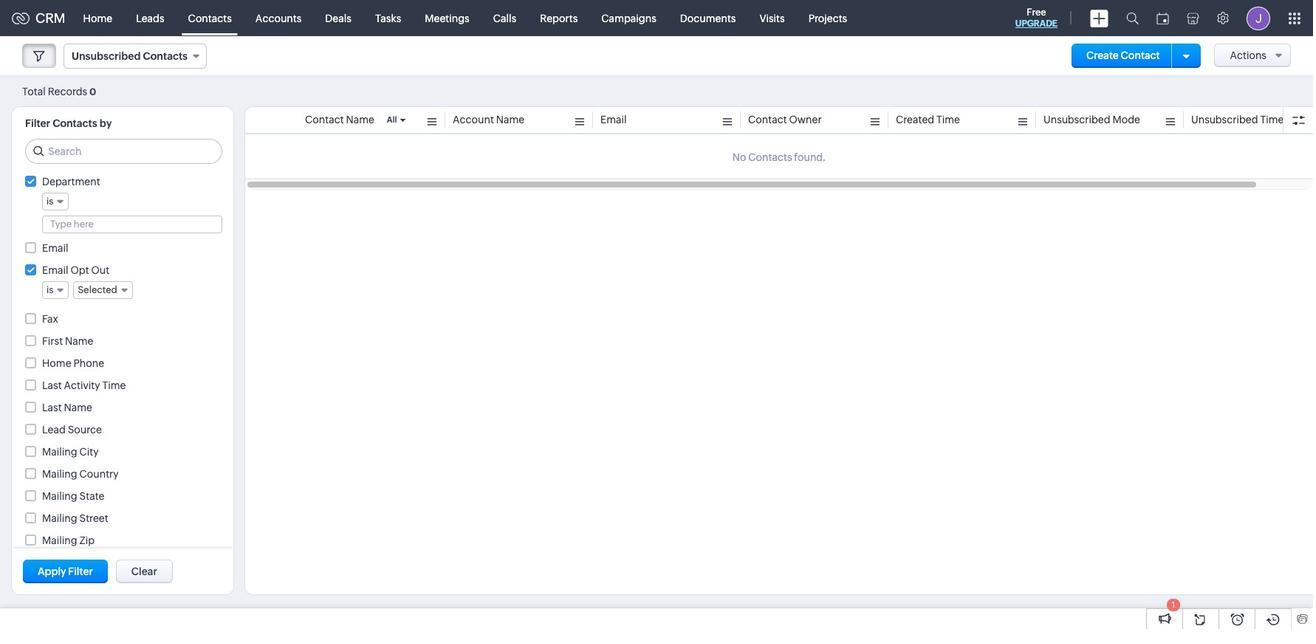 Task type: locate. For each thing, give the bounding box(es) containing it.
2 horizontal spatial time
[[1261, 114, 1284, 126]]

mailing
[[42, 446, 77, 458], [42, 468, 77, 480], [42, 490, 77, 502], [42, 512, 77, 524], [42, 535, 77, 546]]

free upgrade
[[1016, 7, 1058, 29]]

1 vertical spatial contacts
[[143, 50, 188, 62]]

state
[[79, 490, 105, 502]]

mailing for mailing zip
[[42, 535, 77, 546]]

time right the activity
[[102, 379, 126, 391]]

0 horizontal spatial home
[[42, 357, 71, 369]]

unsubscribed up 0
[[72, 50, 141, 62]]

contacts
[[188, 12, 232, 24], [143, 50, 188, 62], [53, 117, 97, 129]]

name up home phone
[[65, 335, 93, 347]]

mailing down "mailing city"
[[42, 468, 77, 480]]

last
[[42, 379, 62, 391], [42, 402, 62, 413]]

time
[[937, 114, 960, 126], [1261, 114, 1284, 126], [102, 379, 126, 391]]

visits link
[[748, 0, 797, 36]]

Unsubscribed Contacts field
[[64, 44, 207, 69]]

mailing up mailing zip
[[42, 512, 77, 524]]

campaigns
[[602, 12, 657, 24]]

name for first name
[[65, 335, 93, 347]]

is field down email opt out
[[42, 281, 69, 299]]

email
[[601, 114, 627, 126], [42, 242, 68, 254], [42, 264, 68, 276]]

1 vertical spatial is
[[47, 284, 54, 295]]

meetings
[[425, 12, 470, 24]]

1 horizontal spatial time
[[937, 114, 960, 126]]

reports
[[540, 12, 578, 24]]

upgrade
[[1016, 18, 1058, 29]]

is field
[[42, 193, 69, 210], [42, 281, 69, 299]]

tasks
[[375, 12, 401, 24]]

name for account name
[[496, 114, 525, 126]]

leads
[[136, 12, 164, 24]]

home link
[[71, 0, 124, 36]]

0 vertical spatial home
[[83, 12, 112, 24]]

profile element
[[1238, 0, 1279, 36]]

time for created time
[[937, 114, 960, 126]]

home for home
[[83, 12, 112, 24]]

name right account on the left top
[[496, 114, 525, 126]]

time right created
[[937, 114, 960, 126]]

all
[[387, 115, 397, 124]]

last up last name
[[42, 379, 62, 391]]

3 mailing from the top
[[42, 490, 77, 502]]

filter inside button
[[68, 566, 93, 578]]

accounts link
[[244, 0, 313, 36]]

contact left owner
[[748, 114, 787, 126]]

email opt out
[[42, 264, 109, 276]]

created time
[[896, 114, 960, 126]]

mailing zip
[[42, 535, 95, 546]]

4 mailing from the top
[[42, 512, 77, 524]]

0 horizontal spatial filter
[[25, 117, 50, 129]]

filter right the apply
[[68, 566, 93, 578]]

1 vertical spatial home
[[42, 357, 71, 369]]

2 last from the top
[[42, 402, 62, 413]]

2 horizontal spatial contact
[[1121, 49, 1160, 61]]

1 horizontal spatial filter
[[68, 566, 93, 578]]

2 vertical spatial email
[[42, 264, 68, 276]]

deals
[[325, 12, 352, 24]]

phone
[[73, 357, 104, 369]]

2 horizontal spatial unsubscribed
[[1192, 114, 1258, 126]]

mailing down lead
[[42, 446, 77, 458]]

contact right create
[[1121, 49, 1160, 61]]

0 vertical spatial is
[[47, 196, 54, 207]]

1 vertical spatial last
[[42, 402, 62, 413]]

filter
[[25, 117, 50, 129], [68, 566, 93, 578]]

crm
[[35, 10, 65, 26]]

mailing down mailing street
[[42, 535, 77, 546]]

0
[[89, 86, 96, 97]]

mailing country
[[42, 468, 119, 480]]

1 mailing from the top
[[42, 446, 77, 458]]

last up lead
[[42, 402, 62, 413]]

mailing for mailing street
[[42, 512, 77, 524]]

apply filter
[[38, 566, 93, 578]]

unsubscribed inside field
[[72, 50, 141, 62]]

zip
[[79, 535, 95, 546]]

contact left all
[[305, 114, 344, 126]]

0 horizontal spatial unsubscribed
[[72, 50, 141, 62]]

0 horizontal spatial contact
[[305, 114, 344, 126]]

5 mailing from the top
[[42, 535, 77, 546]]

1 horizontal spatial unsubscribed
[[1044, 114, 1111, 126]]

1 last from the top
[[42, 379, 62, 391]]

documents
[[680, 12, 736, 24]]

2 vertical spatial contacts
[[53, 117, 97, 129]]

0 vertical spatial last
[[42, 379, 62, 391]]

activity
[[64, 379, 100, 391]]

name down the activity
[[64, 402, 92, 413]]

is up fax
[[47, 284, 54, 295]]

search element
[[1118, 0, 1148, 36]]

name for contact name
[[346, 114, 374, 126]]

home
[[83, 12, 112, 24], [42, 357, 71, 369]]

contacts down leads
[[143, 50, 188, 62]]

mailing for mailing state
[[42, 490, 77, 502]]

1 is field from the top
[[42, 193, 69, 210]]

apply filter button
[[23, 560, 108, 584]]

0 vertical spatial email
[[601, 114, 627, 126]]

lead source
[[42, 424, 102, 436]]

Search text field
[[26, 140, 222, 163]]

mailing for mailing country
[[42, 468, 77, 480]]

tasks link
[[363, 0, 413, 36]]

0 horizontal spatial time
[[102, 379, 126, 391]]

first
[[42, 335, 63, 347]]

lead
[[42, 424, 66, 436]]

time down actions
[[1261, 114, 1284, 126]]

home phone
[[42, 357, 104, 369]]

logo image
[[12, 12, 30, 24]]

1 vertical spatial is field
[[42, 281, 69, 299]]

2 mailing from the top
[[42, 468, 77, 480]]

is
[[47, 196, 54, 207], [47, 284, 54, 295]]

1 horizontal spatial contact
[[748, 114, 787, 126]]

mode
[[1113, 114, 1141, 126]]

home down the first
[[42, 357, 71, 369]]

2 is from the top
[[47, 284, 54, 295]]

is down department
[[47, 196, 54, 207]]

unsubscribed
[[72, 50, 141, 62], [1044, 114, 1111, 126], [1192, 114, 1258, 126]]

is field down department
[[42, 193, 69, 210]]

unsubscribed left mode
[[1044, 114, 1111, 126]]

contact for contact name
[[305, 114, 344, 126]]

1 vertical spatial filter
[[68, 566, 93, 578]]

create contact button
[[1072, 44, 1175, 68]]

total
[[22, 85, 46, 97]]

home right crm
[[83, 12, 112, 24]]

contacts left 'by'
[[53, 117, 97, 129]]

1 is from the top
[[47, 196, 54, 207]]

unsubscribed down actions
[[1192, 114, 1258, 126]]

contact name
[[305, 114, 374, 126]]

name left all
[[346, 114, 374, 126]]

filter down total
[[25, 117, 50, 129]]

0 vertical spatial is field
[[42, 193, 69, 210]]

2 is field from the top
[[42, 281, 69, 299]]

contacts inside field
[[143, 50, 188, 62]]

0 vertical spatial contacts
[[188, 12, 232, 24]]

contacts link
[[176, 0, 244, 36]]

unsubscribed for unsubscribed time
[[1192, 114, 1258, 126]]

account
[[453, 114, 494, 126]]

name for last name
[[64, 402, 92, 413]]

reports link
[[528, 0, 590, 36]]

mailing for mailing city
[[42, 446, 77, 458]]

name
[[346, 114, 374, 126], [496, 114, 525, 126], [65, 335, 93, 347], [64, 402, 92, 413]]

selected
[[78, 284, 117, 295]]

contact
[[1121, 49, 1160, 61], [305, 114, 344, 126], [748, 114, 787, 126]]

time for unsubscribed time
[[1261, 114, 1284, 126]]

1 horizontal spatial home
[[83, 12, 112, 24]]

mailing up mailing street
[[42, 490, 77, 502]]

projects link
[[797, 0, 859, 36]]

search image
[[1127, 12, 1139, 24]]

0 vertical spatial filter
[[25, 117, 50, 129]]

contacts right leads link
[[188, 12, 232, 24]]

city
[[79, 446, 99, 458]]

mailing street
[[42, 512, 108, 524]]



Task type: vqa. For each thing, say whether or not it's contained in the screenshot.
Overview
no



Task type: describe. For each thing, give the bounding box(es) containing it.
calls link
[[481, 0, 528, 36]]

contact for contact owner
[[748, 114, 787, 126]]

country
[[79, 468, 119, 480]]

leads link
[[124, 0, 176, 36]]

apply
[[38, 566, 66, 578]]

contact owner
[[748, 114, 822, 126]]

projects
[[809, 12, 848, 24]]

unsubscribed contacts
[[72, 50, 188, 62]]

crm link
[[12, 10, 65, 26]]

1
[[1172, 601, 1175, 609]]

contacts for unsubscribed contacts
[[143, 50, 188, 62]]

calendar image
[[1157, 12, 1169, 24]]

Selected field
[[73, 281, 133, 299]]

filter contacts by
[[25, 117, 112, 129]]

actions
[[1230, 49, 1267, 61]]

create contact
[[1087, 49, 1160, 61]]

department
[[42, 176, 100, 187]]

is field for department
[[42, 193, 69, 210]]

created
[[896, 114, 935, 126]]

clear
[[131, 566, 157, 578]]

fax
[[42, 313, 58, 325]]

calls
[[493, 12, 517, 24]]

create menu element
[[1082, 0, 1118, 36]]

unsubscribed for unsubscribed mode
[[1044, 114, 1111, 126]]

out
[[91, 264, 109, 276]]

unsubscribed time
[[1192, 114, 1284, 126]]

first name
[[42, 335, 93, 347]]

mailing state
[[42, 490, 105, 502]]

owner
[[789, 114, 822, 126]]

campaigns link
[[590, 0, 668, 36]]

by
[[100, 117, 112, 129]]

profile image
[[1247, 6, 1271, 30]]

visits
[[760, 12, 785, 24]]

source
[[68, 424, 102, 436]]

contact inside create contact button
[[1121, 49, 1160, 61]]

documents link
[[668, 0, 748, 36]]

is field for email opt out
[[42, 281, 69, 299]]

account name
[[453, 114, 525, 126]]

contacts for filter contacts by
[[53, 117, 97, 129]]

home for home phone
[[42, 357, 71, 369]]

create
[[1087, 49, 1119, 61]]

unsubscribed mode
[[1044, 114, 1141, 126]]

last name
[[42, 402, 92, 413]]

is for email opt out
[[47, 284, 54, 295]]

deals link
[[313, 0, 363, 36]]

is for department
[[47, 196, 54, 207]]

records
[[48, 85, 87, 97]]

last activity time
[[42, 379, 126, 391]]

total records 0
[[22, 85, 96, 97]]

opt
[[70, 264, 89, 276]]

accounts
[[255, 12, 302, 24]]

last for last name
[[42, 402, 62, 413]]

free
[[1027, 7, 1046, 18]]

Type here text field
[[43, 216, 222, 232]]

create menu image
[[1090, 9, 1109, 27]]

meetings link
[[413, 0, 481, 36]]

mailing city
[[42, 446, 99, 458]]

street
[[79, 512, 108, 524]]

unsubscribed for unsubscribed contacts
[[72, 50, 141, 62]]

last for last activity time
[[42, 379, 62, 391]]

1 vertical spatial email
[[42, 242, 68, 254]]



